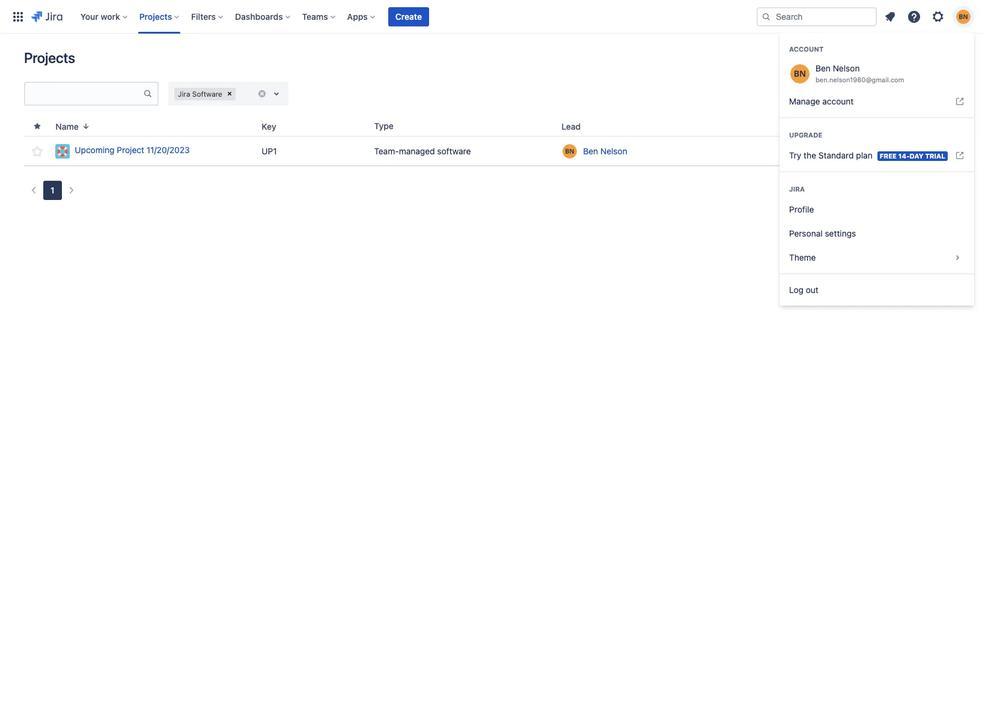 Task type: vqa. For each thing, say whether or not it's contained in the screenshot.
Cloud within We're changing how automation usage will be measured in Jira Cloud These changes will take effect from November 1. Until then, you can preview your usage under the new packaging model.
no



Task type: describe. For each thing, give the bounding box(es) containing it.
type
[[374, 121, 394, 131]]

try the standard plan
[[789, 150, 873, 160]]

ben nelson link
[[583, 145, 627, 157]]

your work
[[80, 11, 120, 21]]

day
[[910, 152, 924, 160]]

try the standard plan group
[[780, 117, 974, 171]]

banner containing your work
[[0, 0, 985, 34]]

standard
[[819, 150, 854, 160]]

open image
[[269, 87, 284, 101]]

search image
[[762, 12, 771, 21]]

free
[[880, 152, 897, 160]]

filters
[[191, 11, 216, 21]]

upcoming project 11/20/2023
[[75, 145, 190, 155]]

manage account link
[[780, 90, 974, 114]]

manage
[[789, 96, 820, 106]]

team-managed software
[[374, 146, 471, 156]]

manage account group
[[780, 32, 974, 117]]

account
[[789, 45, 824, 53]]

personal settings
[[789, 228, 856, 239]]

appswitcher icon image
[[11, 9, 25, 24]]

account
[[823, 96, 854, 106]]

lead button
[[557, 119, 595, 133]]

jira for jira software
[[178, 89, 190, 98]]

personal
[[789, 228, 823, 239]]

apps
[[347, 11, 368, 21]]

manage account
[[789, 96, 854, 106]]

upcoming
[[75, 145, 115, 155]]

filters button
[[188, 7, 228, 26]]

nelson
[[601, 146, 627, 156]]

help image
[[907, 9, 922, 24]]

0 horizontal spatial projects
[[24, 49, 75, 66]]

clear image
[[257, 89, 267, 99]]

dashboards
[[235, 11, 283, 21]]

your profile and settings image
[[956, 9, 971, 24]]

up1
[[262, 146, 277, 156]]

notifications image
[[883, 9, 898, 24]]

ben
[[583, 146, 598, 156]]

1
[[50, 185, 54, 195]]

previous image
[[26, 183, 41, 198]]

try
[[789, 150, 802, 160]]



Task type: locate. For each thing, give the bounding box(es) containing it.
jira
[[178, 89, 190, 98], [789, 185, 805, 193]]

teams
[[302, 11, 328, 21]]

teams button
[[299, 7, 340, 26]]

log
[[789, 285, 804, 295]]

jira for jira
[[789, 185, 805, 193]]

projects inside projects popup button
[[139, 11, 172, 21]]

name
[[56, 121, 79, 131]]

project
[[117, 145, 144, 155]]

create button
[[388, 7, 429, 26]]

managed
[[399, 146, 435, 156]]

next image
[[64, 183, 79, 198]]

0 vertical spatial jira
[[178, 89, 190, 98]]

banner
[[0, 0, 985, 34]]

jira software
[[178, 89, 222, 98]]

software
[[192, 89, 222, 98]]

projects down appswitcher icon
[[24, 49, 75, 66]]

work
[[101, 11, 120, 21]]

log out link
[[780, 278, 974, 302]]

None text field
[[25, 85, 143, 102]]

1 vertical spatial projects
[[24, 49, 75, 66]]

apps button
[[344, 7, 380, 26]]

personal settings link
[[780, 222, 974, 246]]

jira left 'software'
[[178, 89, 190, 98]]

Search field
[[757, 7, 877, 26]]

create
[[395, 11, 422, 21]]

dashboards button
[[231, 7, 295, 26]]

star upcoming project 11/20/2023 image
[[30, 144, 45, 158]]

settings
[[825, 228, 856, 239]]

1 horizontal spatial projects
[[139, 11, 172, 21]]

team-
[[374, 146, 399, 156]]

projects right work
[[139, 11, 172, 21]]

your work button
[[77, 7, 132, 26]]

upgrade
[[789, 131, 823, 139]]

0 horizontal spatial jira
[[178, 89, 190, 98]]

lead
[[562, 121, 581, 131]]

jira up profile
[[789, 185, 805, 193]]

1 vertical spatial jira
[[789, 185, 805, 193]]

0 vertical spatial projects
[[139, 11, 172, 21]]

name button
[[51, 119, 96, 133]]

free 14-day trial
[[880, 152, 945, 160]]

log out
[[789, 285, 819, 295]]

projects
[[139, 11, 172, 21], [24, 49, 75, 66]]

projects button
[[136, 7, 184, 26]]

key button
[[257, 119, 291, 133]]

profile link
[[780, 198, 974, 222]]

ben nelson
[[583, 146, 627, 156]]

upcoming project 11/20/2023 link
[[56, 144, 252, 158]]

theme
[[789, 252, 816, 263]]

your
[[80, 11, 98, 21]]

14-
[[899, 152, 910, 160]]

profile
[[789, 204, 814, 215]]

plan
[[856, 150, 873, 160]]

1 horizontal spatial jira
[[789, 185, 805, 193]]

key
[[262, 121, 276, 131]]

out
[[806, 285, 819, 295]]

primary element
[[7, 0, 757, 33]]

the
[[804, 150, 816, 160]]

clear image
[[225, 89, 234, 99]]

1 button
[[43, 181, 62, 200]]

software
[[437, 146, 471, 156]]

theme button
[[780, 246, 974, 270]]

settings image
[[931, 9, 946, 24]]

11/20/2023
[[147, 145, 190, 155]]

trial
[[925, 152, 945, 160]]

jira image
[[31, 9, 62, 24], [31, 9, 62, 24]]



